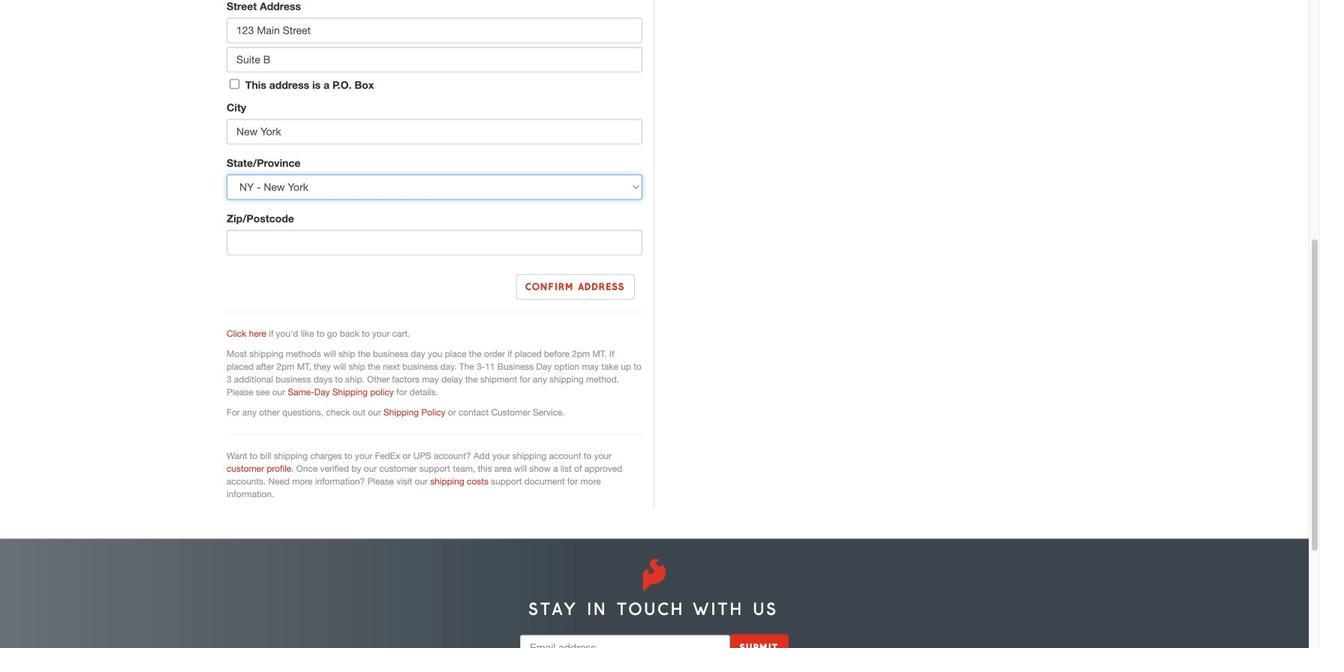 Task type: describe. For each thing, give the bounding box(es) containing it.
Email address email field
[[520, 636, 731, 649]]

Street Address, PO Box, etc. text field
[[227, 18, 643, 43]]

Apartment, Suite, Unit, etc. text field
[[227, 47, 643, 72]]



Task type: locate. For each thing, give the bounding box(es) containing it.
None submit
[[731, 635, 789, 649]]

None checkbox
[[230, 79, 239, 89]]

None text field
[[227, 119, 643, 144], [227, 230, 643, 256], [227, 119, 643, 144], [227, 230, 643, 256]]



Task type: vqa. For each thing, say whether or not it's contained in the screenshot.
first 0 comments icon
no



